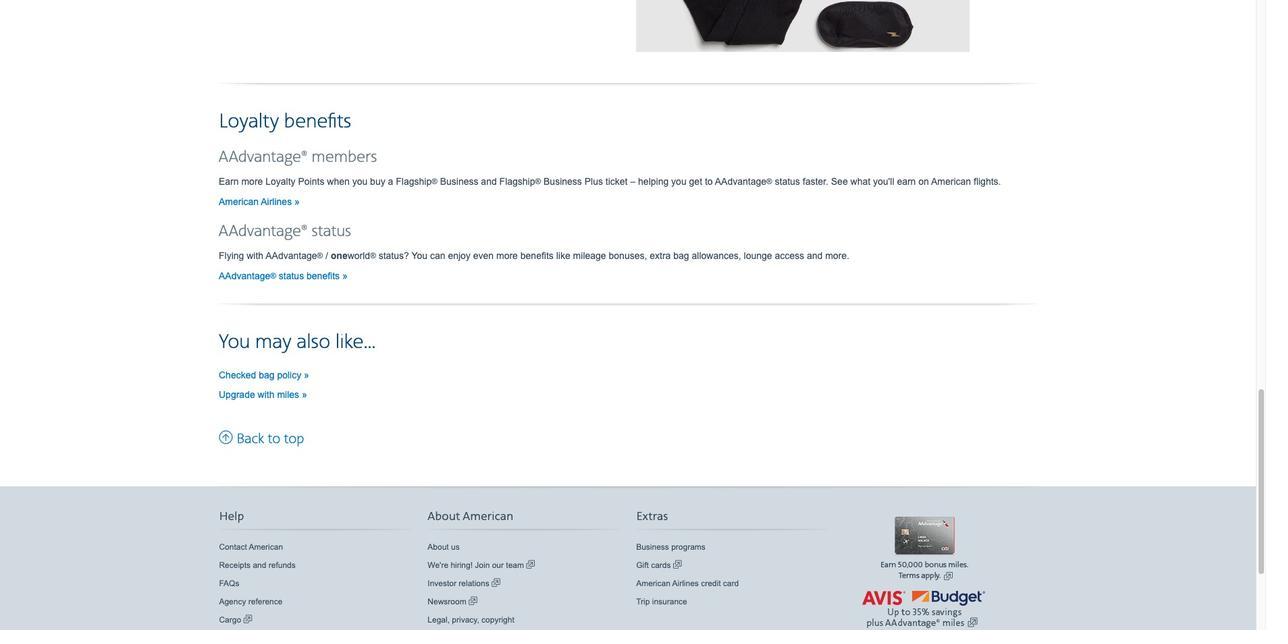Task type: describe. For each thing, give the bounding box(es) containing it.
newsroom
[[428, 598, 469, 607]]

2 you from the left
[[672, 176, 687, 187]]

team
[[506, 561, 524, 571]]

american right on
[[932, 176, 971, 187]]

like
[[556, 250, 571, 261]]

you may also like...
[[219, 330, 376, 355]]

trip insurance
[[636, 598, 688, 607]]

cards
[[651, 561, 671, 571]]

2 vertical spatial aadvantage
[[219, 271, 270, 281]]

0 horizontal spatial status
[[279, 271, 304, 281]]

american airlines credit card
[[636, 579, 739, 589]]

we're hiring! join our team link
[[428, 560, 535, 572]]

a
[[388, 176, 393, 187]]

newpage image for cargo
[[243, 615, 252, 627]]

business programs link
[[636, 542, 706, 554]]

refunds
[[269, 561, 296, 571]]

mileage
[[573, 250, 606, 261]]

earn
[[897, 176, 916, 187]]

receipts
[[219, 561, 251, 571]]

receipts and refunds
[[219, 561, 296, 571]]

bonuses,
[[609, 250, 647, 261]]

earn
[[219, 176, 239, 187]]

1 you from the left
[[352, 176, 368, 187]]

with for miles
[[258, 390, 275, 400]]

flying
[[219, 250, 244, 261]]

main content containing loyalty benefits
[[203, 0, 1038, 448]]

aadvantage® for aadvantage® status
[[219, 222, 308, 242]]

top
[[284, 431, 304, 448]]

gift
[[636, 561, 649, 571]]

status?
[[379, 250, 409, 261]]

about us link
[[428, 542, 460, 554]]

back to top link
[[219, 429, 304, 448]]

american down gift cards
[[636, 579, 671, 589]]

us
[[451, 543, 460, 552]]

upgrade with miles link
[[219, 390, 307, 400]]

save up to 35% with avis and budget. opens another site in a new window that may not meet accessibility guidelines image
[[845, 589, 1005, 629]]

plus
[[585, 176, 603, 187]]

about for about us
[[428, 543, 449, 552]]

about for about american
[[428, 510, 460, 525]]

® left /
[[317, 251, 323, 260]]

1 vertical spatial and
[[807, 250, 823, 261]]

–
[[631, 176, 636, 187]]

faster.
[[803, 176, 829, 187]]

newpage image for newsroom
[[469, 596, 478, 608]]

privacy,
[[452, 616, 479, 625]]

extra
[[650, 250, 671, 261]]

1 horizontal spatial you
[[412, 250, 428, 261]]

american down earn
[[219, 196, 259, 207]]

investor
[[428, 579, 457, 589]]

like...
[[336, 330, 376, 355]]

extras
[[636, 510, 668, 525]]

helping
[[638, 176, 669, 187]]

checked
[[219, 370, 256, 381]]

0 vertical spatial benefits
[[284, 109, 351, 134]]

1 vertical spatial you
[[219, 330, 250, 355]]

® inside the aadvantage ® status benefits
[[270, 271, 276, 280]]

flying with aadvantage ® / one world ® status? you can enjoy even more benefits like mileage bonuses, extra bag allowances, lounge access and more.
[[219, 250, 850, 261]]

newpage image for gift cards
[[673, 560, 682, 572]]

help
[[219, 510, 244, 525]]

loyalty benefits
[[219, 109, 351, 134]]

access
[[775, 250, 805, 261]]

aadvantage® status
[[219, 222, 351, 242]]

back
[[237, 431, 264, 448]]

newpage image for investor relations
[[492, 578, 501, 590]]

business class transcontinental amenity kit image
[[636, 0, 970, 52]]

when
[[327, 176, 350, 187]]

allowances,
[[692, 250, 741, 261]]

2 flagship from the left
[[500, 176, 535, 187]]

we're
[[428, 561, 449, 571]]

trip
[[636, 598, 650, 607]]

points
[[298, 176, 325, 187]]

insurance
[[652, 598, 688, 607]]

buy
[[370, 176, 386, 187]]

1 vertical spatial aadvantage
[[266, 250, 317, 261]]

checked bag policy
[[219, 370, 304, 381]]

1 horizontal spatial to
[[705, 176, 713, 187]]

cargo
[[219, 616, 243, 625]]

gift cards
[[636, 561, 673, 571]]

legal,
[[428, 616, 450, 625]]

2 horizontal spatial status
[[775, 176, 800, 187]]

0 horizontal spatial business
[[440, 176, 479, 187]]

trip insurance link
[[636, 596, 688, 608]]

1 flagship from the left
[[396, 176, 432, 187]]

flights.
[[974, 176, 1001, 187]]

agency
[[219, 598, 246, 607]]

lounge
[[744, 250, 773, 261]]

0 vertical spatial aadvantage
[[715, 176, 767, 187]]

policy
[[277, 370, 301, 381]]

even
[[473, 250, 494, 261]]

1 horizontal spatial status
[[312, 222, 351, 242]]

enjoy
[[448, 250, 471, 261]]

agency reference link
[[219, 596, 283, 608]]

1 vertical spatial benefits
[[521, 250, 554, 261]]

reference
[[248, 598, 283, 607]]

american airlines credit card link
[[636, 578, 739, 590]]

business programs
[[636, 543, 706, 552]]



Task type: locate. For each thing, give the bounding box(es) containing it.
1 horizontal spatial bag
[[674, 250, 689, 261]]

newpage image down relations
[[469, 596, 478, 608]]

about american
[[428, 510, 514, 525]]

1 horizontal spatial newpage image
[[673, 560, 682, 572]]

aadvantage®
[[219, 148, 308, 167], [219, 222, 308, 242]]

to left top
[[268, 431, 280, 448]]

1 vertical spatial aadvantage®
[[219, 222, 308, 242]]

citi / aadvantage credit card. opens another site in a new window that may not meet accessibility guidelines. image
[[845, 517, 1005, 585]]

investor relations link
[[428, 578, 501, 590]]

hiring!
[[451, 561, 473, 571]]

1 vertical spatial newpage image
[[492, 578, 501, 590]]

see
[[831, 176, 848, 187]]

®
[[432, 177, 438, 186], [535, 177, 541, 186], [767, 177, 773, 186], [317, 251, 323, 260], [370, 251, 376, 260], [270, 271, 276, 280]]

® left the faster.
[[767, 177, 773, 186]]

receipts and refunds link
[[219, 560, 296, 572]]

with for aadvantage
[[247, 250, 264, 261]]

aadvantage® members
[[219, 148, 377, 167]]

® left plus at left
[[535, 177, 541, 186]]

aadvantage up the aadvantage ® status benefits
[[266, 250, 317, 261]]

benefits left the like
[[521, 250, 554, 261]]

also
[[297, 330, 331, 355]]

1 vertical spatial more
[[496, 250, 518, 261]]

earn more loyalty points when you buy a flagship ® business and flagship ® business plus ticket – helping you get to aadvantage ® status faster. see what you'll earn on american flights.
[[219, 176, 1001, 187]]

cargo link
[[219, 615, 252, 627]]

more right even
[[496, 250, 518, 261]]

2 horizontal spatial business
[[636, 543, 669, 552]]

faqs
[[219, 579, 239, 589]]

loyalty up aadvantage® members
[[219, 109, 279, 134]]

1 horizontal spatial and
[[481, 176, 497, 187]]

2 about from the top
[[428, 543, 449, 552]]

about up about us link on the left bottom
[[428, 510, 460, 525]]

you up checked
[[219, 330, 250, 355]]

world
[[348, 250, 370, 261]]

airlines inside main content
[[261, 196, 292, 207]]

airlines
[[261, 196, 292, 207], [672, 579, 699, 589]]

1 horizontal spatial you
[[672, 176, 687, 187]]

1 about from the top
[[428, 510, 460, 525]]

airlines for american airlines
[[261, 196, 292, 207]]

0 vertical spatial loyalty
[[219, 109, 279, 134]]

american
[[932, 176, 971, 187], [219, 196, 259, 207], [463, 510, 514, 525], [249, 543, 283, 552], [636, 579, 671, 589]]

main content
[[203, 0, 1038, 448]]

0 vertical spatial aadvantage®
[[219, 148, 308, 167]]

bag
[[674, 250, 689, 261], [259, 370, 275, 381]]

0 vertical spatial and
[[481, 176, 497, 187]]

0 horizontal spatial newpage image
[[243, 615, 252, 627]]

1 vertical spatial about
[[428, 543, 449, 552]]

1 vertical spatial with
[[258, 390, 275, 400]]

® left status?
[[370, 251, 376, 260]]

may
[[255, 330, 292, 355]]

1 vertical spatial status
[[312, 222, 351, 242]]

1 horizontal spatial more
[[496, 250, 518, 261]]

we're hiring! join our team
[[428, 561, 526, 571]]

contact
[[219, 543, 247, 552]]

investor relations
[[428, 579, 492, 589]]

0 vertical spatial bag
[[674, 250, 689, 261]]

aadvantage down flying
[[219, 271, 270, 281]]

card
[[723, 579, 739, 589]]

2 vertical spatial and
[[253, 561, 266, 571]]

american airlines link
[[219, 196, 300, 207]]

aadvantage ® status benefits
[[219, 271, 342, 281]]

0 vertical spatial more
[[241, 176, 263, 187]]

on
[[919, 176, 929, 187]]

programs
[[672, 543, 706, 552]]

benefits down /
[[307, 271, 340, 281]]

airlines for american airlines credit card
[[672, 579, 699, 589]]

1 vertical spatial airlines
[[672, 579, 699, 589]]

bag right extra
[[674, 250, 689, 261]]

status left the faster.
[[775, 176, 800, 187]]

0 horizontal spatial flagship
[[396, 176, 432, 187]]

contact american
[[219, 543, 283, 552]]

more.
[[826, 250, 850, 261]]

aadvantage right the get
[[715, 176, 767, 187]]

1 vertical spatial loyalty
[[266, 176, 296, 187]]

newpage image
[[526, 560, 535, 572], [492, 578, 501, 590], [469, 596, 478, 608]]

upgrade
[[219, 390, 255, 400]]

newpage image for we're hiring! join our team
[[526, 560, 535, 572]]

1 horizontal spatial flagship
[[500, 176, 535, 187]]

0 horizontal spatial and
[[253, 561, 266, 571]]

0 vertical spatial status
[[775, 176, 800, 187]]

one
[[331, 250, 348, 261]]

status
[[775, 176, 800, 187], [312, 222, 351, 242], [279, 271, 304, 281]]

1 horizontal spatial business
[[544, 176, 582, 187]]

loyalty
[[219, 109, 279, 134], [266, 176, 296, 187]]

legal, privacy, copyright
[[428, 616, 515, 625]]

to right the get
[[705, 176, 713, 187]]

aadvantage
[[715, 176, 767, 187], [266, 250, 317, 261], [219, 271, 270, 281]]

you left buy
[[352, 176, 368, 187]]

with
[[247, 250, 264, 261], [258, 390, 275, 400]]

0 vertical spatial with
[[247, 250, 264, 261]]

benefits up aadvantage® members
[[284, 109, 351, 134]]

what
[[851, 176, 871, 187]]

0 horizontal spatial more
[[241, 176, 263, 187]]

about left us
[[428, 543, 449, 552]]

newpage image right the team at the bottom left
[[526, 560, 535, 572]]

more up american airlines
[[241, 176, 263, 187]]

upgrade with miles
[[219, 390, 302, 400]]

0 vertical spatial airlines
[[261, 196, 292, 207]]

0 vertical spatial newpage image
[[673, 560, 682, 572]]

ticket
[[606, 176, 628, 187]]

join
[[475, 561, 490, 571]]

® right a
[[432, 177, 438, 186]]

airlines up aadvantage® status
[[261, 196, 292, 207]]

faqs link
[[219, 578, 239, 590]]

1 vertical spatial newpage image
[[243, 615, 252, 627]]

1 horizontal spatial newpage image
[[492, 578, 501, 590]]

back to top
[[233, 431, 304, 448]]

loyalty up american airlines link
[[266, 176, 296, 187]]

aadvantage® down loyalty benefits
[[219, 148, 308, 167]]

0 horizontal spatial newpage image
[[469, 596, 478, 608]]

american up receipts and refunds link
[[249, 543, 283, 552]]

1 vertical spatial to
[[268, 431, 280, 448]]

newpage image down agency reference link
[[243, 615, 252, 627]]

2 horizontal spatial newpage image
[[526, 560, 535, 572]]

aadvantage® down american airlines link
[[219, 222, 308, 242]]

0 horizontal spatial airlines
[[261, 196, 292, 207]]

0 horizontal spatial you
[[219, 330, 250, 355]]

status down aadvantage® status
[[279, 271, 304, 281]]

2 horizontal spatial and
[[807, 250, 823, 261]]

about
[[428, 510, 460, 525], [428, 543, 449, 552]]

about us
[[428, 543, 460, 552]]

0 horizontal spatial to
[[268, 431, 280, 448]]

2 vertical spatial newpage image
[[469, 596, 478, 608]]

newsroom link
[[428, 596, 478, 608]]

you left can
[[412, 250, 428, 261]]

american up join
[[463, 510, 514, 525]]

newpage image
[[673, 560, 682, 572], [243, 615, 252, 627]]

can
[[430, 250, 446, 261]]

and
[[481, 176, 497, 187], [807, 250, 823, 261], [253, 561, 266, 571]]

0 vertical spatial to
[[705, 176, 713, 187]]

our
[[492, 561, 504, 571]]

gift cards link
[[636, 560, 682, 572]]

aadvantage® for aadvantage® members
[[219, 148, 308, 167]]

benefits
[[284, 109, 351, 134], [521, 250, 554, 261], [307, 271, 340, 281]]

checked bag policy link
[[219, 370, 309, 381]]

american airlines
[[219, 196, 295, 207]]

with right flying
[[247, 250, 264, 261]]

you'll
[[873, 176, 895, 187]]

agency reference
[[219, 598, 283, 607]]

0 vertical spatial newpage image
[[526, 560, 535, 572]]

credit
[[701, 579, 721, 589]]

/
[[326, 250, 328, 261]]

2 vertical spatial benefits
[[307, 271, 340, 281]]

status up /
[[312, 222, 351, 242]]

flagship
[[396, 176, 432, 187], [500, 176, 535, 187]]

0 horizontal spatial bag
[[259, 370, 275, 381]]

1 horizontal spatial airlines
[[672, 579, 699, 589]]

to
[[705, 176, 713, 187], [268, 431, 280, 448]]

business
[[440, 176, 479, 187], [544, 176, 582, 187], [636, 543, 669, 552]]

2 aadvantage® from the top
[[219, 222, 308, 242]]

you left the get
[[672, 176, 687, 187]]

2 vertical spatial status
[[279, 271, 304, 281]]

newpage image down our
[[492, 578, 501, 590]]

miles
[[277, 390, 299, 400]]

1 aadvantage® from the top
[[219, 148, 308, 167]]

airlines up insurance
[[672, 579, 699, 589]]

with down the checked bag policy link
[[258, 390, 275, 400]]

legal, privacy, copyright link
[[428, 615, 515, 627]]

copyright
[[482, 616, 515, 625]]

circle up image
[[219, 429, 233, 446]]

newpage image right cards
[[673, 560, 682, 572]]

get
[[689, 176, 703, 187]]

you
[[352, 176, 368, 187], [672, 176, 687, 187]]

0 horizontal spatial you
[[352, 176, 368, 187]]

you
[[412, 250, 428, 261], [219, 330, 250, 355]]

0 vertical spatial you
[[412, 250, 428, 261]]

® down aadvantage® status
[[270, 271, 276, 280]]

1 vertical spatial bag
[[259, 370, 275, 381]]

0 vertical spatial about
[[428, 510, 460, 525]]

bag up upgrade with miles link
[[259, 370, 275, 381]]



Task type: vqa. For each thing, say whether or not it's contained in the screenshot.
changes
no



